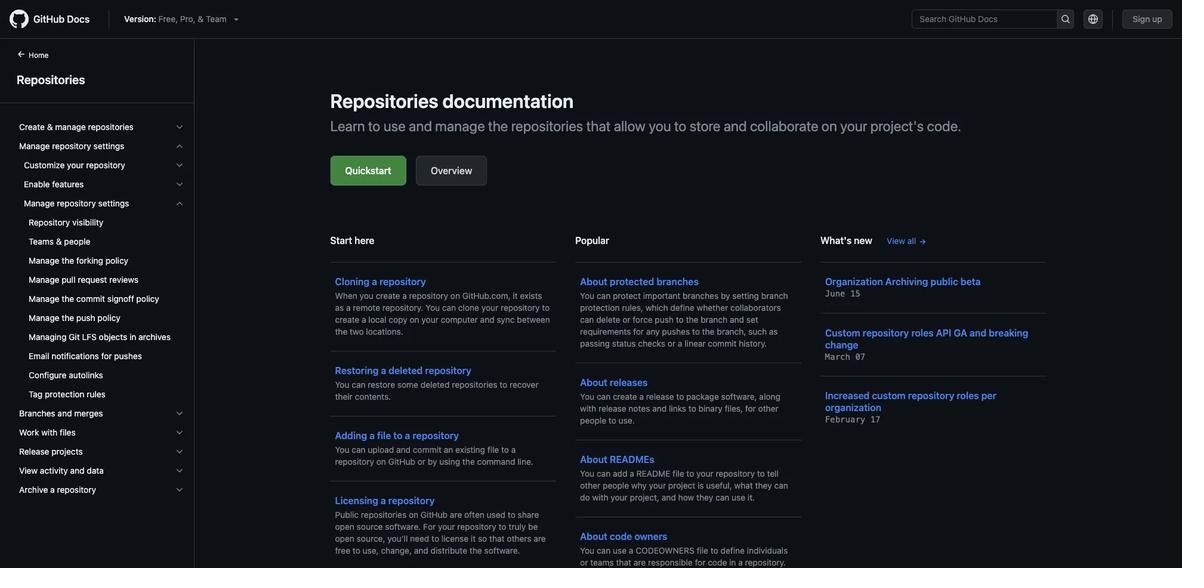 Task type: vqa. For each thing, say whether or not it's contained in the screenshot.
Manage Codespaces costs at the left bottom
no



Task type: describe. For each thing, give the bounding box(es) containing it.
create & manage repositories
[[19, 122, 134, 132]]

people inside manage repository settings element
[[64, 237, 90, 246]]

repository inside the custom repository roles api ga and breaking change march 07
[[863, 327, 909, 338]]

repository down features
[[57, 198, 96, 208]]

protection inside tag protection rules link
[[45, 389, 84, 399]]

repositories for repositories
[[17, 72, 85, 86]]

your down the add
[[611, 493, 628, 503]]

github.com,
[[462, 291, 511, 301]]

teams & people link
[[14, 232, 189, 251]]

work with files button
[[14, 423, 189, 442]]

in inside about code owners you can use a codeowners file to define individuals or teams that are responsible for code in a repository.
[[729, 558, 736, 568]]

public
[[931, 276, 958, 287]]

to up upload
[[393, 430, 403, 441]]

you inside about code owners you can use a codeowners file to define individuals or teams that are responsible for code in a repository.
[[580, 546, 595, 556]]

to left store
[[674, 118, 687, 134]]

to right learn
[[368, 118, 380, 134]]

clone
[[458, 303, 479, 313]]

a inside restoring a deleted repository you can restore some deleted repositories to recover their contents.
[[381, 365, 386, 376]]

you inside the cloning a repository when you create a repository on github.com, it exists as a remote repository. you can clone your repository to create a local copy on your computer and sync between the two locations.
[[360, 291, 374, 301]]

how
[[678, 493, 694, 503]]

repository inside restoring a deleted repository you can restore some deleted repositories to recover their contents.
[[425, 365, 472, 376]]

1 vertical spatial software.
[[484, 546, 520, 556]]

protected
[[610, 276, 654, 287]]

use inside about readmes you can add a readme file to your repository to tell other people why your project is useful, what they can do with your project, and how they can use it.
[[732, 493, 745, 503]]

activity
[[40, 466, 68, 476]]

merges
[[74, 409, 103, 418]]

about for about readmes
[[580, 454, 608, 465]]

repository up computer
[[409, 291, 448, 301]]

popular
[[575, 235, 609, 246]]

about protected branches you can protect important branches by setting branch protection rules, which define whether collaborators can delete or force push to the branch and set requirements for any pushes to the branch, such as passing status checks or a linear commit history.
[[580, 276, 788, 349]]

about readmes you can add a readme file to your repository to tell other people why your project is useful, what they can do with your project, and how they can use it.
[[580, 454, 788, 503]]

copy
[[389, 315, 407, 325]]

computer
[[441, 315, 478, 325]]

manage the forking policy
[[29, 256, 128, 266]]

on up clone
[[451, 291, 460, 301]]

quickstart link
[[330, 156, 406, 186]]

project,
[[630, 493, 659, 503]]

command
[[477, 457, 515, 467]]

1 horizontal spatial create
[[376, 291, 400, 301]]

on inside repositories documentation learn to use and manage the repositories that allow you to store and collaborate on your project's code.
[[822, 118, 837, 134]]

repository inside dropdown button
[[57, 485, 96, 495]]

manage pull request reviews
[[29, 275, 139, 285]]

or down rules,
[[623, 315, 631, 325]]

customize your repository button
[[14, 156, 189, 175]]

on inside adding a file to a repository you can upload and commit an existing file to a repository on github or by using the command line.
[[376, 457, 386, 467]]

manage repository settings button for manage repository settings element containing repository visibility
[[14, 194, 189, 213]]

for inside about releases you can create a release to package software, along with release notes and links to binary files, for other people to use.
[[745, 404, 756, 414]]

or right the checks
[[668, 339, 676, 349]]

repository visibility
[[29, 218, 103, 227]]

repository down exists
[[501, 303, 540, 313]]

repository visibility link
[[14, 213, 189, 232]]

for inside about protected branches you can protect important branches by setting branch protection rules, which define whether collaborators can delete or force push to the branch and set requirements for any pushes to the branch, such as passing status checks or a linear commit history.
[[633, 327, 644, 337]]

source
[[357, 522, 383, 532]]

home link
[[12, 50, 68, 61]]

in inside repositories element
[[129, 332, 136, 342]]

to up links
[[676, 392, 684, 402]]

truly
[[509, 522, 526, 532]]

sign up
[[1133, 14, 1163, 24]]

manage repository settings element for sc 9kayk9 0 icon in the create & manage repositories dropdown button
[[10, 137, 194, 404]]

branches and merges
[[19, 409, 103, 418]]

use.
[[619, 416, 635, 426]]

change
[[825, 339, 859, 350]]

repository up the customize your repository
[[52, 141, 91, 151]]

to right links
[[689, 404, 696, 414]]

sign
[[1133, 14, 1150, 24]]

and inside about releases you can create a release to package software, along with release notes and links to binary files, for other people to use.
[[652, 404, 667, 414]]

request
[[78, 275, 107, 285]]

as inside the cloning a repository when you create a repository on github.com, it exists as a remote repository. you can clone your repository to create a local copy on your computer and sync between the two locations.
[[335, 303, 344, 313]]

team
[[206, 14, 227, 24]]

requirements
[[580, 327, 631, 337]]

file up command
[[487, 445, 499, 455]]

0 horizontal spatial are
[[450, 510, 462, 520]]

a inside dropdown button
[[50, 485, 55, 495]]

share
[[518, 510, 539, 520]]

to right the free
[[353, 546, 360, 556]]

that inside about code owners you can use a codeowners file to define individuals or teams that are responsible for code in a repository.
[[616, 558, 631, 568]]

to up truly
[[508, 510, 516, 520]]

so
[[478, 534, 487, 544]]

and inside about protected branches you can protect important branches by setting branch protection rules, which define whether collaborators can delete or force push to the branch and set requirements for any pushes to the branch, such as passing status checks or a linear commit history.
[[730, 315, 744, 325]]

custom repository roles api ga and breaking change march 07
[[825, 327, 1029, 362]]

and inside view activity and data dropdown button
[[70, 466, 84, 476]]

delete
[[596, 315, 620, 325]]

forking
[[76, 256, 103, 266]]

enable features button
[[14, 175, 189, 194]]

cloning a repository when you create a repository on github.com, it exists as a remote repository. you can clone your repository to create a local copy on your computer and sync between the two locations.
[[335, 276, 550, 337]]

force
[[633, 315, 653, 325]]

tag protection rules
[[29, 389, 106, 399]]

about for about code owners
[[580, 531, 608, 542]]

customize your repository
[[24, 160, 125, 170]]

contents.
[[355, 392, 391, 402]]

roles inside the increased custom repository roles per organization february 17
[[957, 390, 979, 401]]

sc 9kayk9 0 image for branches and merges dropdown button
[[175, 409, 184, 418]]

1 vertical spatial code
[[708, 558, 727, 568]]

to up linear
[[692, 327, 700, 337]]

can left 'protect'
[[597, 291, 611, 301]]

the up pull
[[62, 256, 74, 266]]

0 vertical spatial software.
[[385, 522, 421, 532]]

your up is
[[697, 469, 714, 479]]

code.
[[927, 118, 961, 134]]

your left computer
[[422, 315, 439, 325]]

tag protection rules link
[[14, 385, 189, 404]]

your inside licensing a repository public repositories on github are often used to share open source software. for your repository to truly be open source, you'll need to license it so that others are free to use, change, and distribute the software.
[[438, 522, 455, 532]]

status
[[612, 339, 636, 349]]

february
[[825, 415, 866, 425]]

and inside the custom repository roles api ga and breaking change march 07
[[970, 327, 987, 338]]

people inside about releases you can create a release to package software, along with release notes and links to binary files, for other people to use.
[[580, 416, 606, 426]]

existing
[[455, 445, 485, 455]]

which
[[646, 303, 668, 313]]

such
[[748, 327, 767, 337]]

recover
[[510, 380, 539, 390]]

autolinks
[[69, 370, 103, 380]]

to down 'for'
[[432, 534, 439, 544]]

increased custom repository roles per organization february 17
[[825, 390, 997, 425]]

checks
[[638, 339, 665, 349]]

your down readme
[[649, 481, 666, 491]]

overview
[[431, 165, 472, 176]]

archives
[[139, 332, 171, 342]]

the inside licensing a repository public repositories on github are often used to share open source software. for your repository to truly be open source, you'll need to license it so that others are free to use, change, and distribute the software.
[[470, 546, 482, 556]]

branches
[[19, 409, 55, 418]]

tag
[[29, 389, 43, 399]]

commit inside about protected branches you can protect important branches by setting branch protection rules, which define whether collaborators can delete or force push to the branch and set requirements for any pushes to the branch, such as passing status checks or a linear commit history.
[[708, 339, 737, 349]]

with inside dropdown button
[[41, 428, 57, 437]]

manage for manage the forking policy link
[[29, 256, 59, 266]]

define inside about protected branches you can protect important branches by setting branch protection rules, which define whether collaborators can delete or force push to the branch and set requirements for any pushes to the branch, such as passing status checks or a linear commit history.
[[670, 303, 695, 313]]

june 15 element
[[825, 289, 861, 299]]

to left tell
[[757, 469, 765, 479]]

readme
[[637, 469, 670, 479]]

sign up link
[[1123, 10, 1173, 29]]

repository inside the increased custom repository roles per organization february 17
[[908, 390, 955, 401]]

repository up the copy
[[380, 276, 426, 287]]

select language: current language is english image
[[1089, 14, 1098, 24]]

file up upload
[[377, 430, 391, 441]]

the up git
[[62, 313, 74, 323]]

to down important on the bottom
[[676, 315, 684, 325]]

to inside the cloning a repository when you create a repository on github.com, it exists as a remote repository. you can clone your repository to create a local copy on your computer and sync between the two locations.
[[542, 303, 550, 313]]

repositories documentation learn to use and manage the repositories that allow you to store and collaborate on your project's code.
[[330, 90, 961, 134]]

use inside repositories documentation learn to use and manage the repositories that allow you to store and collaborate on your project's code.
[[384, 118, 406, 134]]

setting
[[733, 291, 759, 301]]

a inside about protected branches you can protect important branches by setting branch protection rules, which define whether collaborators can delete or force push to the branch and set requirements for any pushes to the branch, such as passing status checks or a linear commit history.
[[678, 339, 682, 349]]

github docs link
[[10, 10, 99, 29]]

0 horizontal spatial release
[[599, 404, 626, 414]]

manage for the manage the commit signoff policy link
[[29, 294, 59, 304]]

repository. inside the cloning a repository when you create a repository on github.com, it exists as a remote repository. you can clone your repository to create a local copy on your computer and sync between the two locations.
[[382, 303, 423, 313]]

home
[[29, 51, 49, 59]]

release
[[19, 447, 49, 457]]

start
[[330, 235, 352, 246]]

other inside about readmes you can add a readme file to your repository to tell other people why your project is useful, what they can do with your project, and how they can use it.
[[580, 481, 601, 491]]

on inside licensing a repository public repositories on github are often used to share open source software. for your repository to truly be open source, you'll need to license it so that others are free to use, change, and distribute the software.
[[409, 510, 418, 520]]

manage the forking policy link
[[14, 251, 189, 270]]

can inside restoring a deleted repository you can restore some deleted repositories to recover their contents.
[[352, 380, 366, 390]]

triangle down image
[[231, 14, 241, 24]]

with inside about readmes you can add a readme file to your repository to tell other people why your project is useful, what they can do with your project, and how they can use it.
[[592, 493, 608, 503]]

march 07 element
[[825, 352, 866, 362]]

the inside repositories documentation learn to use and manage the repositories that allow you to store and collaborate on your project's code.
[[488, 118, 508, 134]]

github docs
[[33, 13, 90, 25]]

1 vertical spatial are
[[534, 534, 546, 544]]

1 vertical spatial branches
[[683, 291, 719, 301]]

for inside about code owners you can use a codeowners file to define individuals or teams that are responsible for code in a repository.
[[695, 558, 706, 568]]

0 vertical spatial branches
[[657, 276, 699, 287]]

and inside about readmes you can add a readme file to your repository to tell other people why your project is useful, what they can do with your project, and how they can use it.
[[662, 493, 676, 503]]

0 horizontal spatial code
[[610, 531, 632, 542]]

some
[[397, 380, 418, 390]]

you inside restoring a deleted repository you can restore some deleted repositories to recover their contents.
[[335, 380, 349, 390]]

github inside licensing a repository public repositories on github are often used to share open source software. for your repository to truly be open source, you'll need to license it so that others are free to use, change, and distribute the software.
[[421, 510, 448, 520]]

as inside about protected branches you can protect important branches by setting branch protection rules, which define whether collaborators can delete or force push to the branch and set requirements for any pushes to the branch, such as passing status checks or a linear commit history.
[[769, 327, 778, 337]]

along
[[759, 392, 781, 402]]

that inside repositories documentation learn to use and manage the repositories that allow you to store and collaborate on your project's code.
[[586, 118, 611, 134]]

restoring a deleted repository you can restore some deleted repositories to recover their contents.
[[335, 365, 539, 402]]

0 vertical spatial branch
[[761, 291, 788, 301]]

cloning
[[335, 276, 370, 287]]

the down the "whether"
[[686, 315, 699, 325]]

important
[[643, 291, 681, 301]]

to left use.
[[609, 416, 616, 426]]

repository down often
[[457, 522, 496, 532]]

sc 9kayk9 0 image for archive a repository dropdown button
[[175, 485, 184, 495]]

releases
[[610, 377, 648, 388]]

organization
[[825, 402, 882, 413]]

archive a repository button
[[14, 480, 189, 500]]

custom
[[872, 390, 906, 401]]

use inside about code owners you can use a codeowners file to define individuals or teams that are responsible for code in a repository.
[[613, 546, 627, 556]]

your inside repositories documentation learn to use and manage the repositories that allow you to store and collaborate on your project's code.
[[840, 118, 867, 134]]

can down tell
[[774, 481, 788, 491]]

07
[[855, 352, 866, 362]]

others
[[507, 534, 532, 544]]

enable features
[[24, 179, 84, 189]]

and right store
[[724, 118, 747, 134]]

data
[[87, 466, 104, 476]]

2 sc 9kayk9 0 image from the top
[[175, 141, 184, 151]]

notes
[[629, 404, 650, 414]]

can down useful,
[[716, 493, 729, 503]]

manage down create
[[19, 141, 50, 151]]

set
[[747, 315, 758, 325]]

objects
[[99, 332, 127, 342]]

can inside adding a file to a repository you can upload and commit an existing file to a repository on github or by using the command line.
[[352, 445, 366, 455]]

you inside about releases you can create a release to package software, along with release notes and links to binary files, for other people to use.
[[580, 392, 595, 402]]

and inside branches and merges dropdown button
[[58, 409, 72, 418]]

0 horizontal spatial branch
[[701, 315, 728, 325]]

the down pull
[[62, 294, 74, 304]]

sc 9kayk9 0 image for create & manage repositories dropdown button
[[175, 122, 184, 132]]

repository inside about readmes you can add a readme file to your repository to tell other people why your project is useful, what they can do with your project, and how they can use it.
[[716, 469, 755, 479]]

repositories inside restoring a deleted repository you can restore some deleted repositories to recover their contents.
[[452, 380, 497, 390]]



Task type: locate. For each thing, give the bounding box(es) containing it.
1 horizontal spatial github
[[388, 457, 415, 467]]

2 horizontal spatial &
[[198, 14, 204, 24]]

open down the public
[[335, 522, 354, 532]]

2 vertical spatial with
[[592, 493, 608, 503]]

0 vertical spatial pushes
[[662, 327, 690, 337]]

1 vertical spatial with
[[41, 428, 57, 437]]

features
[[52, 179, 84, 189]]

2 horizontal spatial that
[[616, 558, 631, 568]]

1 sc 9kayk9 0 image from the top
[[175, 122, 184, 132]]

3 about from the top
[[580, 454, 608, 465]]

what
[[734, 481, 753, 491]]

repository right the custom
[[908, 390, 955, 401]]

0 vertical spatial deleted
[[389, 365, 423, 376]]

for
[[423, 522, 436, 532]]

manage repository settings button for manage repository settings element containing customize your repository
[[14, 137, 189, 156]]

2 open from the top
[[335, 534, 354, 544]]

about up the teams
[[580, 531, 608, 542]]

branches
[[657, 276, 699, 287], [683, 291, 719, 301]]

1 horizontal spatial that
[[586, 118, 611, 134]]

your inside customize your repository dropdown button
[[67, 160, 84, 170]]

email notifications for pushes link
[[14, 347, 189, 366]]

1 horizontal spatial release
[[646, 392, 674, 402]]

can inside about releases you can create a release to package software, along with release notes and links to binary files, for other people to use.
[[597, 392, 611, 402]]

1 horizontal spatial protection
[[580, 303, 620, 313]]

0 horizontal spatial other
[[580, 481, 601, 491]]

0 horizontal spatial create
[[335, 315, 359, 325]]

as right such
[[769, 327, 778, 337]]

view for view all
[[887, 236, 905, 246]]

1 vertical spatial commit
[[708, 339, 737, 349]]

create up two
[[335, 315, 359, 325]]

manage up overview
[[435, 118, 485, 134]]

ga
[[954, 327, 967, 338]]

0 horizontal spatial they
[[697, 493, 713, 503]]

None search field
[[912, 10, 1074, 29]]

about for about releases
[[580, 377, 608, 388]]

0 horizontal spatial &
[[47, 122, 53, 132]]

and inside licensing a repository public repositories on github are often used to share open source software. for your repository to truly be open source, you'll need to license it so that others are free to use, change, and distribute the software.
[[414, 546, 428, 556]]

configure
[[29, 370, 67, 380]]

& for teams & people
[[56, 237, 62, 246]]

in
[[129, 332, 136, 342], [729, 558, 736, 568]]

6 sc 9kayk9 0 image from the top
[[175, 409, 184, 418]]

quickstart
[[345, 165, 391, 176]]

commit inside the manage the commit signoff policy link
[[76, 294, 105, 304]]

& right teams on the top
[[56, 237, 62, 246]]

1 vertical spatial they
[[697, 493, 713, 503]]

1 horizontal spatial by
[[721, 291, 730, 301]]

1 horizontal spatial branch
[[761, 291, 788, 301]]

3 sc 9kayk9 0 image from the top
[[175, 161, 184, 170]]

0 horizontal spatial you
[[360, 291, 374, 301]]

by up the "whether"
[[721, 291, 730, 301]]

on down upload
[[376, 457, 386, 467]]

1 horizontal spatial pushes
[[662, 327, 690, 337]]

1 vertical spatial settings
[[98, 198, 129, 208]]

0 vertical spatial create
[[376, 291, 400, 301]]

branches and merges button
[[14, 404, 189, 423]]

0 vertical spatial as
[[335, 303, 344, 313]]

2 vertical spatial are
[[634, 558, 646, 568]]

to inside about code owners you can use a codeowners file to define individuals or teams that are responsible for code in a repository.
[[711, 546, 718, 556]]

to inside restoring a deleted repository you can restore some deleted repositories to recover their contents.
[[500, 380, 507, 390]]

1 horizontal spatial in
[[729, 558, 736, 568]]

0 vertical spatial policy
[[106, 256, 128, 266]]

archive
[[19, 485, 48, 495]]

2 horizontal spatial use
[[732, 493, 745, 503]]

by inside adding a file to a repository you can upload and commit an existing file to a repository on github or by using the command line.
[[428, 457, 437, 467]]

0 vertical spatial &
[[198, 14, 204, 24]]

manage up manage the push policy
[[29, 294, 59, 304]]

view for view activity and data
[[19, 466, 38, 476]]

any
[[646, 327, 660, 337]]

0 vertical spatial github
[[33, 13, 65, 25]]

upload
[[368, 445, 394, 455]]

manage up managing
[[29, 313, 59, 323]]

documentation
[[443, 90, 574, 112]]

repository up 'for'
[[388, 495, 435, 506]]

a inside about readmes you can add a readme file to your repository to tell other people why your project is useful, what they can do with your project, and how they can use it.
[[630, 469, 634, 479]]

protection inside about protected branches you can protect important branches by setting branch protection rules, which define whether collaborators can delete or force push to the branch and set requirements for any pushes to the branch, such as passing status checks or a linear commit history.
[[580, 303, 620, 313]]

you down passing
[[580, 392, 595, 402]]

repository down adding
[[335, 457, 374, 467]]

& for create & manage repositories
[[47, 122, 53, 132]]

sc 9kayk9 0 image for view activity and data dropdown button
[[175, 466, 184, 476]]

and down tag protection rules
[[58, 409, 72, 418]]

with left files
[[41, 428, 57, 437]]

view inside dropdown button
[[19, 466, 38, 476]]

it inside licensing a repository public repositories on github are often used to share open source software. for your repository to truly be open source, you'll need to license it so that others are free to use, change, and distribute the software.
[[471, 534, 476, 544]]

view
[[887, 236, 905, 246], [19, 466, 38, 476]]

repositories element
[[0, 48, 195, 567]]

repositories for repositories documentation learn to use and manage the repositories that allow you to store and collaborate on your project's code.
[[330, 90, 438, 112]]

manage for manage pull request reviews link
[[29, 275, 59, 285]]

0 vertical spatial by
[[721, 291, 730, 301]]

1 horizontal spatial are
[[534, 534, 546, 544]]

manage for manage the push policy link
[[29, 313, 59, 323]]

their
[[335, 392, 353, 402]]

owners
[[635, 531, 667, 542]]

branch up collaborators
[[761, 291, 788, 301]]

need
[[410, 534, 429, 544]]

people up manage the forking policy
[[64, 237, 90, 246]]

that inside licensing a repository public repositories on github are often used to share open source software. for your repository to truly be open source, you'll need to license it so that others are free to use, change, and distribute the software.
[[489, 534, 505, 544]]

repository
[[29, 218, 70, 227]]

0 vertical spatial code
[[610, 531, 632, 542]]

manage repository settings button
[[14, 137, 189, 156], [14, 194, 189, 213]]

1 horizontal spatial they
[[755, 481, 772, 491]]

&
[[198, 14, 204, 24], [47, 122, 53, 132], [56, 237, 62, 246]]

0 vertical spatial in
[[129, 332, 136, 342]]

when
[[335, 291, 357, 301]]

march
[[825, 352, 850, 362]]

you inside repositories documentation learn to use and manage the repositories that allow you to store and collaborate on your project's code.
[[649, 118, 671, 134]]

and up overview "link"
[[409, 118, 432, 134]]

0 vertical spatial use
[[384, 118, 406, 134]]

1 vertical spatial that
[[489, 534, 505, 544]]

2 vertical spatial commit
[[413, 445, 442, 455]]

policy inside manage the push policy link
[[98, 313, 120, 323]]

1 about from the top
[[580, 276, 608, 287]]

file up project
[[673, 469, 684, 479]]

0 horizontal spatial repository.
[[382, 303, 423, 313]]

that right the so
[[489, 534, 505, 544]]

1 vertical spatial as
[[769, 327, 778, 337]]

managing git lfs objects in archives link
[[14, 328, 189, 347]]

1 vertical spatial open
[[335, 534, 354, 544]]

0 vertical spatial commit
[[76, 294, 105, 304]]

people
[[64, 237, 90, 246], [580, 416, 606, 426], [603, 481, 629, 491]]

1 horizontal spatial other
[[758, 404, 779, 414]]

4 about from the top
[[580, 531, 608, 542]]

can inside the cloning a repository when you create a repository on github.com, it exists as a remote repository. you can clone your repository to create a local copy on your computer and sync between the two locations.
[[442, 303, 456, 313]]

push down which
[[655, 315, 674, 325]]

1 horizontal spatial &
[[56, 237, 62, 246]]

archiving
[[886, 276, 928, 287]]

about inside about code owners you can use a codeowners file to define individuals or teams that are responsible for code in a repository.
[[580, 531, 608, 542]]

about code owners you can use a codeowners file to define individuals or teams that are responsible for code in a repository.
[[580, 531, 788, 568]]

5 sc 9kayk9 0 image from the top
[[175, 199, 184, 208]]

manage the commit signoff policy
[[29, 294, 159, 304]]

2 vertical spatial that
[[616, 558, 631, 568]]

configure autolinks link
[[14, 366, 189, 385]]

can down "restoring"
[[352, 380, 366, 390]]

policy inside the manage the commit signoff policy link
[[136, 294, 159, 304]]

protection down configure autolinks
[[45, 389, 84, 399]]

create
[[19, 122, 45, 132]]

policy for manage the forking policy
[[106, 256, 128, 266]]

0 vertical spatial view
[[887, 236, 905, 246]]

about for about protected branches
[[580, 276, 608, 287]]

repositories inside repositories documentation learn to use and manage the repositories that allow you to store and collaborate on your project's code.
[[330, 90, 438, 112]]

0 vertical spatial they
[[755, 481, 772, 491]]

repositories inside repositories documentation learn to use and manage the repositories that allow you to store and collaborate on your project's code.
[[511, 118, 583, 134]]

2 manage repository settings button from the top
[[14, 194, 189, 213]]

license
[[442, 534, 469, 544]]

sc 9kayk9 0 image inside view activity and data dropdown button
[[175, 466, 184, 476]]

0 horizontal spatial github
[[33, 13, 65, 25]]

the down documentation
[[488, 118, 508, 134]]

and left the data
[[70, 466, 84, 476]]

other up do
[[580, 481, 601, 491]]

to up command
[[501, 445, 509, 455]]

push inside manage repository settings element
[[76, 313, 95, 323]]

repository up what
[[716, 469, 755, 479]]

you up their
[[335, 380, 349, 390]]

0 horizontal spatial repositories
[[17, 72, 85, 86]]

1 vertical spatial protection
[[45, 389, 84, 399]]

0 horizontal spatial define
[[670, 303, 695, 313]]

manage repository settings element for eighth sc 9kayk9 0 icon from the bottom
[[10, 156, 194, 404]]

can up the teams
[[597, 546, 611, 556]]

policy for manage the push policy
[[98, 313, 120, 323]]

9 sc 9kayk9 0 image from the top
[[175, 485, 184, 495]]

1 vertical spatial pushes
[[114, 351, 142, 361]]

other down along
[[758, 404, 779, 414]]

other
[[758, 404, 779, 414], [580, 481, 601, 491]]

push up lfs
[[76, 313, 95, 323]]

settings
[[93, 141, 124, 151], [98, 198, 129, 208]]

commit
[[76, 294, 105, 304], [708, 339, 737, 349], [413, 445, 442, 455]]

manage repository settings element
[[10, 137, 194, 404], [10, 156, 194, 404], [10, 194, 194, 404], [10, 213, 194, 404]]

0 horizontal spatial protection
[[45, 389, 84, 399]]

1 vertical spatial deleted
[[421, 380, 450, 390]]

for
[[633, 327, 644, 337], [101, 351, 112, 361], [745, 404, 756, 414], [695, 558, 706, 568]]

pushes up linear
[[662, 327, 690, 337]]

1 vertical spatial policy
[[136, 294, 159, 304]]

0 vertical spatial with
[[580, 404, 596, 414]]

1 vertical spatial github
[[388, 457, 415, 467]]

github down upload
[[388, 457, 415, 467]]

0 horizontal spatial it
[[471, 534, 476, 544]]

by inside about protected branches you can protect important branches by setting branch protection rules, which define whether collaborators can delete or force push to the branch and set requirements for any pushes to the branch, such as passing status checks or a linear commit history.
[[721, 291, 730, 301]]

0 vertical spatial settings
[[93, 141, 124, 151]]

7 sc 9kayk9 0 image from the top
[[175, 428, 184, 437]]

the up linear
[[702, 327, 715, 337]]

4 sc 9kayk9 0 image from the top
[[175, 180, 184, 189]]

3 manage repository settings element from the top
[[10, 194, 194, 404]]

about inside about protected branches you can protect important branches by setting branch protection rules, which define whether collaborators can delete or force push to the branch and set requirements for any pushes to the branch, such as passing status checks or a linear commit history.
[[580, 276, 608, 287]]

1 manage repository settings element from the top
[[10, 137, 194, 404]]

2 horizontal spatial create
[[613, 392, 637, 402]]

can down "releases"
[[597, 392, 611, 402]]

1 horizontal spatial repository.
[[745, 558, 786, 568]]

repositories down documentation
[[511, 118, 583, 134]]

for down managing git lfs objects in archives link at the left of the page
[[101, 351, 112, 361]]

1 vertical spatial &
[[47, 122, 53, 132]]

2 vertical spatial &
[[56, 237, 62, 246]]

teams
[[590, 558, 614, 568]]

for right responsible
[[695, 558, 706, 568]]

file inside about readmes you can add a readme file to your repository to tell other people why your project is useful, what they can do with your project, and how they can use it.
[[673, 469, 684, 479]]

repositories link
[[14, 70, 180, 88]]

settings for eighth sc 9kayk9 0 icon from the bottom
[[93, 141, 124, 151]]

0 vertical spatial repositories
[[17, 72, 85, 86]]

sc 9kayk9 0 image
[[175, 122, 184, 132], [175, 141, 184, 151], [175, 161, 184, 170], [175, 180, 184, 189], [175, 199, 184, 208], [175, 409, 184, 418], [175, 428, 184, 437], [175, 466, 184, 476], [175, 485, 184, 495]]

1 horizontal spatial define
[[721, 546, 745, 556]]

linear
[[685, 339, 706, 349]]

on right collaborate
[[822, 118, 837, 134]]

about inside about readmes you can add a readme file to your repository to tell other people why your project is useful, what they can do with your project, and how they can use it.
[[580, 454, 608, 465]]

repository. inside about code owners you can use a codeowners file to define individuals or teams that are responsible for code in a repository.
[[745, 558, 786, 568]]

2 vertical spatial use
[[613, 546, 627, 556]]

2 horizontal spatial are
[[634, 558, 646, 568]]

to up project
[[687, 469, 694, 479]]

or
[[623, 315, 631, 325], [668, 339, 676, 349], [418, 457, 426, 467], [580, 558, 588, 568]]

free,
[[159, 14, 178, 24]]

search image
[[1061, 14, 1071, 24]]

8 sc 9kayk9 0 image from the top
[[175, 466, 184, 476]]

settings down create & manage repositories dropdown button
[[93, 141, 124, 151]]

0 vertical spatial manage repository settings
[[19, 141, 124, 151]]

use right learn
[[384, 118, 406, 134]]

0 horizontal spatial as
[[335, 303, 344, 313]]

package
[[686, 392, 719, 402]]

Search GitHub Docs search field
[[913, 10, 1057, 28]]

push
[[76, 313, 95, 323], [655, 315, 674, 325]]

0 vertical spatial release
[[646, 392, 674, 402]]

on up need
[[409, 510, 418, 520]]

codeowners
[[636, 546, 695, 556]]

github inside adding a file to a repository you can upload and commit an existing file to a repository on github or by using the command line.
[[388, 457, 415, 467]]

2 horizontal spatial commit
[[708, 339, 737, 349]]

0 horizontal spatial use
[[384, 118, 406, 134]]

1 vertical spatial you
[[360, 291, 374, 301]]

and right the ga
[[970, 327, 987, 338]]

deleted up some
[[389, 365, 423, 376]]

pushes down objects in the bottom of the page
[[114, 351, 142, 361]]

and right upload
[[396, 445, 411, 455]]

pushes inside manage repository settings element
[[114, 351, 142, 361]]

manage repository settings button up visibility
[[14, 194, 189, 213]]

with inside about releases you can create a release to package software, along with release notes and links to binary files, for other people to use.
[[580, 404, 596, 414]]

sc 9kayk9 0 image for 'enable features' dropdown button
[[175, 180, 184, 189]]

store
[[690, 118, 721, 134]]

settings for fifth sc 9kayk9 0 icon from the bottom of the repositories element
[[98, 198, 129, 208]]

1 vertical spatial manage repository settings
[[24, 198, 129, 208]]

1 horizontal spatial use
[[613, 546, 627, 556]]

by left using
[[428, 457, 437, 467]]

you
[[580, 291, 595, 301], [426, 303, 440, 313], [335, 380, 349, 390], [580, 392, 595, 402], [335, 445, 349, 455], [580, 469, 595, 479], [580, 546, 595, 556]]

roles inside the custom repository roles api ga and breaking change march 07
[[912, 327, 934, 338]]

and left links
[[652, 404, 667, 414]]

files
[[60, 428, 76, 437]]

create inside about releases you can create a release to package software, along with release notes and links to binary files, for other people to use.
[[613, 392, 637, 402]]

software.
[[385, 522, 421, 532], [484, 546, 520, 556]]

other inside about releases you can create a release to package software, along with release notes and links to binary files, for other people to use.
[[758, 404, 779, 414]]

commit inside adding a file to a repository you can upload and commit an existing file to a repository on github or by using the command line.
[[413, 445, 442, 455]]

policy right the signoff
[[136, 294, 159, 304]]

or inside about code owners you can use a codeowners file to define individuals or teams that are responsible for code in a repository.
[[580, 558, 588, 568]]

you inside about protected branches you can protect important branches by setting branch protection rules, which define whether collaborators can delete or force push to the branch and set requirements for any pushes to the branch, such as passing status checks or a linear commit history.
[[580, 291, 595, 301]]

manage inside repositories documentation learn to use and manage the repositories that allow you to store and collaborate on your project's code.
[[435, 118, 485, 134]]

sc 9kayk9 0 image inside work with files dropdown button
[[175, 428, 184, 437]]

the down the so
[[470, 546, 482, 556]]

pro,
[[180, 14, 196, 24]]

2 vertical spatial policy
[[98, 313, 120, 323]]

use up the teams
[[613, 546, 627, 556]]

or left using
[[418, 457, 426, 467]]

manage down enable
[[24, 198, 55, 208]]

sc 9kayk9 0 image for customize your repository dropdown button
[[175, 161, 184, 170]]

are
[[450, 510, 462, 520], [534, 534, 546, 544], [634, 558, 646, 568]]

software,
[[721, 392, 757, 402]]

0 vertical spatial manage repository settings button
[[14, 137, 189, 156]]

your down github.com,
[[482, 303, 499, 313]]

you left clone
[[426, 303, 440, 313]]

manage repository settings element for fifth sc 9kayk9 0 icon from the bottom of the repositories element
[[10, 213, 194, 404]]

links
[[669, 404, 686, 414]]

to left recover
[[500, 380, 507, 390]]

new
[[854, 235, 873, 246]]

0 vertical spatial open
[[335, 522, 354, 532]]

you inside the cloning a repository when you create a repository on github.com, it exists as a remote repository. you can clone your repository to create a local copy on your computer and sync between the two locations.
[[426, 303, 440, 313]]

can inside about code owners you can use a codeowners file to define individuals or teams that are responsible for code in a repository.
[[597, 546, 611, 556]]

repository.
[[382, 303, 423, 313], [745, 558, 786, 568]]

the inside the cloning a repository when you create a repository on github.com, it exists as a remote repository. you can clone your repository to create a local copy on your computer and sync between the two locations.
[[335, 327, 348, 337]]

pushes
[[662, 327, 690, 337], [114, 351, 142, 361]]

repositories inside dropdown button
[[88, 122, 134, 132]]

between
[[517, 315, 550, 325]]

2 horizontal spatial github
[[421, 510, 448, 520]]

1 vertical spatial by
[[428, 457, 437, 467]]

can left the add
[[597, 469, 611, 479]]

manage repository settings button down create & manage repositories
[[14, 137, 189, 156]]

4 manage repository settings element from the top
[[10, 213, 194, 404]]

and inside the cloning a repository when you create a repository on github.com, it exists as a remote repository. you can clone your repository to create a local copy on your computer and sync between the two locations.
[[480, 315, 495, 325]]

repositories left recover
[[452, 380, 497, 390]]

1 horizontal spatial software.
[[484, 546, 520, 556]]

2 about from the top
[[580, 377, 608, 388]]

1 vertical spatial manage repository settings button
[[14, 194, 189, 213]]

1 horizontal spatial manage
[[435, 118, 485, 134]]

the inside adding a file to a repository you can upload and commit an existing file to a repository on github or by using the command line.
[[462, 457, 475, 467]]

commit down branch,
[[708, 339, 737, 349]]

1 vertical spatial view
[[19, 466, 38, 476]]

0 vertical spatial are
[[450, 510, 462, 520]]

code left the owners
[[610, 531, 632, 542]]

define inside about code owners you can use a codeowners file to define individuals or teams that are responsible for code in a repository.
[[721, 546, 745, 556]]

or inside adding a file to a repository you can upload and commit an existing file to a repository on github or by using the command line.
[[418, 457, 426, 467]]

for inside repositories element
[[101, 351, 112, 361]]

with left notes at the bottom right
[[580, 404, 596, 414]]

february 17 element
[[825, 415, 881, 425]]

& inside dropdown button
[[47, 122, 53, 132]]

people inside about readmes you can add a readme file to your repository to tell other people why your project is useful, what they can do with your project, and how they can use it.
[[603, 481, 629, 491]]

1 open from the top
[[335, 522, 354, 532]]

what's
[[821, 235, 852, 246]]

sc 9kayk9 0 image
[[175, 447, 184, 457]]

to down used at the left of the page
[[499, 522, 506, 532]]

view up archive
[[19, 466, 38, 476]]

17
[[871, 415, 881, 425]]

manage
[[19, 141, 50, 151], [24, 198, 55, 208], [29, 256, 59, 266], [29, 275, 59, 285], [29, 294, 59, 304], [29, 313, 59, 323]]

sync
[[497, 315, 515, 325]]

2 manage repository settings element from the top
[[10, 156, 194, 404]]

manage repository settings element containing repository visibility
[[10, 213, 194, 404]]

0 horizontal spatial roles
[[912, 327, 934, 338]]

0 vertical spatial protection
[[580, 303, 620, 313]]

on right the copy
[[410, 315, 419, 325]]

collaborate
[[750, 118, 819, 134]]

0 horizontal spatial manage
[[55, 122, 86, 132]]

sc 9kayk9 0 image inside branches and merges dropdown button
[[175, 409, 184, 418]]

are left often
[[450, 510, 462, 520]]

0 horizontal spatial view
[[19, 466, 38, 476]]

create up remote
[[376, 291, 400, 301]]

view activity and data
[[19, 466, 104, 476]]

work with files
[[19, 428, 76, 437]]

you up do
[[580, 469, 595, 479]]

breaking
[[989, 327, 1029, 338]]

open up the free
[[335, 534, 354, 544]]

manage repository settings for eighth sc 9kayk9 0 icon from the bottom
[[19, 141, 124, 151]]

manage repository settings element containing customize your repository
[[10, 156, 194, 404]]

you down adding
[[335, 445, 349, 455]]

protection up delete
[[580, 303, 620, 313]]

they down is
[[697, 493, 713, 503]]

1 vertical spatial create
[[335, 315, 359, 325]]

you inside about readmes you can add a readme file to your repository to tell other people why your project is useful, what they can do with your project, and how they can use it.
[[580, 469, 595, 479]]

an
[[444, 445, 453, 455]]

sc 9kayk9 0 image for work with files dropdown button
[[175, 428, 184, 437]]

branches up important on the bottom
[[657, 276, 699, 287]]

to
[[368, 118, 380, 134], [674, 118, 687, 134], [542, 303, 550, 313], [676, 315, 684, 325], [692, 327, 700, 337], [500, 380, 507, 390], [676, 392, 684, 402], [689, 404, 696, 414], [609, 416, 616, 426], [393, 430, 403, 441], [501, 445, 509, 455], [687, 469, 694, 479], [757, 469, 765, 479], [508, 510, 516, 520], [499, 522, 506, 532], [432, 534, 439, 544], [353, 546, 360, 556], [711, 546, 718, 556]]

enable
[[24, 179, 50, 189]]

two
[[350, 327, 364, 337]]

manage inside dropdown button
[[55, 122, 86, 132]]

archive a repository
[[19, 485, 96, 495]]

it inside the cloning a repository when you create a repository on github.com, it exists as a remote repository. you can clone your repository to create a local copy on your computer and sync between the two locations.
[[513, 291, 518, 301]]

about left readmes
[[580, 454, 608, 465]]

can left delete
[[580, 315, 594, 325]]

0 vertical spatial you
[[649, 118, 671, 134]]

1 manage repository settings button from the top
[[14, 137, 189, 156]]

branch,
[[717, 327, 746, 337]]

repository up an
[[413, 430, 459, 441]]

and inside adding a file to a repository you can upload and commit an existing file to a repository on github or by using the command line.
[[396, 445, 411, 455]]

sc 9kayk9 0 image inside customize your repository dropdown button
[[175, 161, 184, 170]]

you right allow
[[649, 118, 671, 134]]

pushes inside about protected branches you can protect important branches by setting branch protection rules, which define whether collaborators can delete or force push to the branch and set requirements for any pushes to the branch, such as passing status checks or a linear commit history.
[[662, 327, 690, 337]]

for down software,
[[745, 404, 756, 414]]

a inside about releases you can create a release to package software, along with release notes and links to binary files, for other people to use.
[[640, 392, 644, 402]]

are inside about code owners you can use a codeowners file to define individuals or teams that are responsible for code in a repository.
[[634, 558, 646, 568]]

1 horizontal spatial code
[[708, 558, 727, 568]]

repositories down home link
[[17, 72, 85, 86]]

manage repository settings for fifth sc 9kayk9 0 icon from the bottom of the repositories element
[[24, 198, 129, 208]]

policy inside manage the forking policy link
[[106, 256, 128, 266]]

a inside licensing a repository public repositories on github are often used to share open source software. for your repository to truly be open source, you'll need to license it so that others are free to use, change, and distribute the software.
[[381, 495, 386, 506]]

commit left an
[[413, 445, 442, 455]]

what's new
[[821, 235, 873, 246]]

you
[[649, 118, 671, 134], [360, 291, 374, 301]]

1 horizontal spatial you
[[649, 118, 671, 134]]

push inside about protected branches you can protect important branches by setting branch protection rules, which define whether collaborators can delete or force push to the branch and set requirements for any pushes to the branch, such as passing status checks or a linear commit history.
[[655, 315, 674, 325]]

create
[[376, 291, 400, 301], [335, 315, 359, 325], [613, 392, 637, 402]]

repository inside dropdown button
[[86, 160, 125, 170]]

add
[[613, 469, 628, 479]]

2 vertical spatial create
[[613, 392, 637, 402]]

0 horizontal spatial pushes
[[114, 351, 142, 361]]

repositories inside licensing a repository public repositories on github are often used to share open source software. for your repository to truly be open source, you'll need to license it so that others are free to use, change, and distribute the software.
[[361, 510, 407, 520]]

1 vertical spatial repositories
[[330, 90, 438, 112]]

& inside manage repository settings element
[[56, 237, 62, 246]]

file inside about code owners you can use a codeowners file to define individuals or teams that are responsible for code in a repository.
[[697, 546, 708, 556]]

organization archiving public beta june 15
[[825, 276, 981, 299]]



